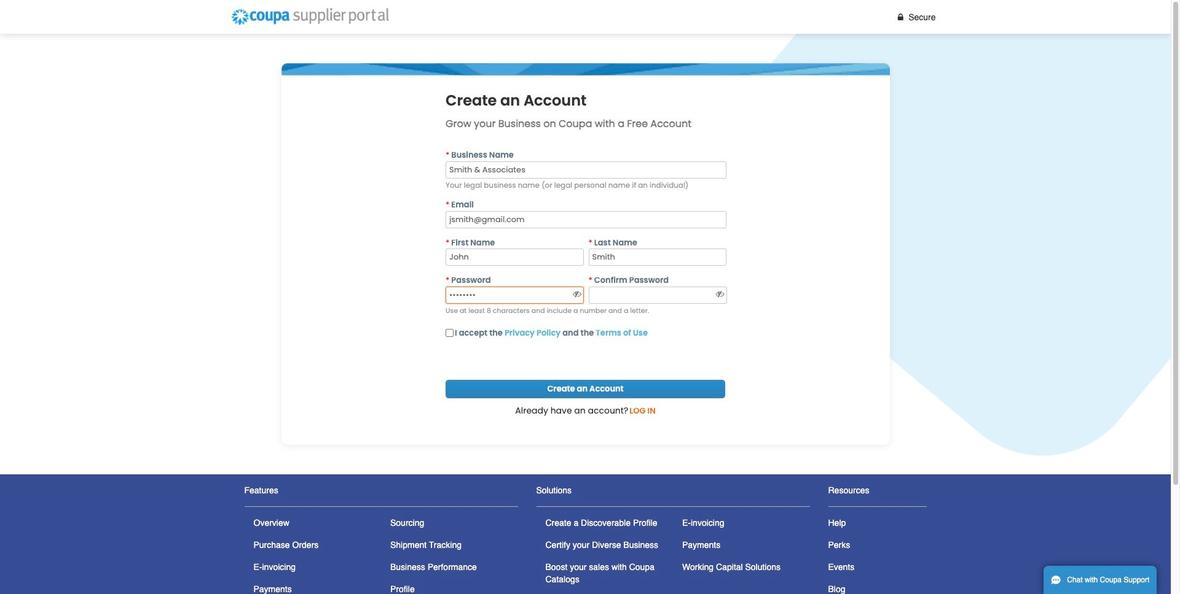 Task type: locate. For each thing, give the bounding box(es) containing it.
None password field
[[446, 287, 584, 304], [588, 287, 727, 304], [446, 287, 584, 304], [588, 287, 727, 304]]

None text field
[[446, 161, 726, 179]]

0 horizontal spatial fw image
[[572, 290, 582, 299]]

fw image
[[895, 13, 906, 21], [572, 290, 582, 299], [715, 290, 725, 299]]

None text field
[[446, 211, 726, 229], [446, 249, 584, 266], [588, 249, 726, 266], [446, 211, 726, 229], [446, 249, 584, 266], [588, 249, 726, 266]]

None checkbox
[[446, 330, 454, 338]]



Task type: describe. For each thing, give the bounding box(es) containing it.
coupa supplier portal image
[[225, 3, 394, 31]]

2 horizontal spatial fw image
[[895, 13, 906, 21]]

1 horizontal spatial fw image
[[715, 290, 725, 299]]



Task type: vqa. For each thing, say whether or not it's contained in the screenshot.
password field
yes



